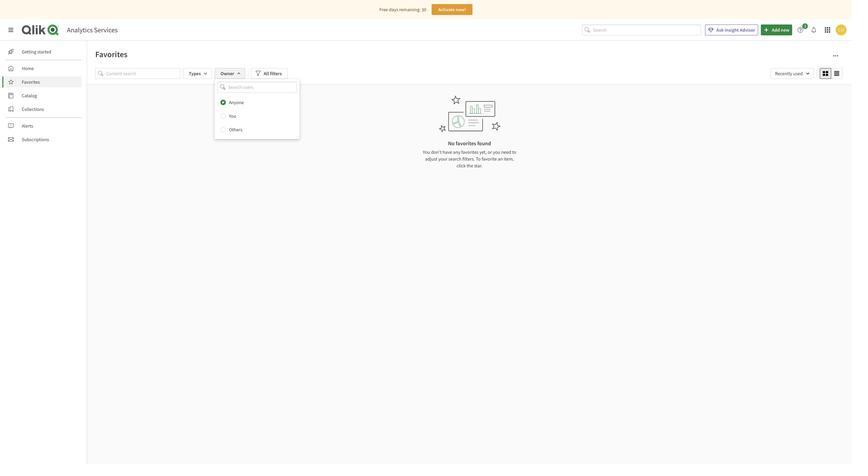 Task type: vqa. For each thing, say whether or not it's contained in the screenshot.
The Find
no



Task type: locate. For each thing, give the bounding box(es) containing it.
home
[[22, 65, 34, 71]]

collections
[[22, 106, 44, 112]]

you
[[229, 113, 236, 119], [423, 149, 430, 155]]

favorite
[[482, 156, 497, 162]]

advisor
[[740, 27, 756, 33]]

to
[[476, 156, 481, 162]]

others
[[229, 126, 242, 133]]

you up others
[[229, 113, 236, 119]]

favorites up catalog
[[22, 79, 40, 85]]

found
[[478, 140, 491, 147]]

favorites
[[456, 140, 476, 147], [461, 149, 479, 155]]

activate now!
[[439, 6, 466, 13]]

all filters button
[[251, 68, 288, 79]]

0 horizontal spatial you
[[229, 113, 236, 119]]

favorites up any
[[456, 140, 476, 147]]

no
[[448, 140, 455, 147]]

favorites up filters.
[[461, 149, 479, 155]]

types
[[189, 70, 201, 77]]

Content search text field
[[106, 68, 180, 79]]

free
[[380, 6, 388, 13]]

favorites down services
[[95, 49, 128, 60]]

all filters
[[264, 70, 282, 77]]

insight
[[725, 27, 739, 33]]

you up adjust
[[423, 149, 430, 155]]

don't
[[431, 149, 442, 155]]

close sidebar menu image
[[8, 27, 14, 33]]

favorites inside 'link'
[[22, 79, 40, 85]]

alerts
[[22, 123, 33, 129]]

subscriptions link
[[5, 134, 82, 145]]

alerts link
[[5, 120, 82, 131]]

used
[[794, 70, 803, 77]]

0 vertical spatial favorites
[[456, 140, 476, 147]]

getting
[[22, 49, 36, 55]]

0 horizontal spatial favorites
[[22, 79, 40, 85]]

need
[[501, 149, 511, 155]]

now!
[[456, 6, 466, 13]]

getting started
[[22, 49, 51, 55]]

activate now! link
[[432, 4, 473, 15]]

0 vertical spatial favorites
[[95, 49, 128, 60]]

favorites
[[95, 49, 128, 60], [22, 79, 40, 85]]

have
[[443, 149, 452, 155]]

analytics services element
[[67, 26, 118, 34]]

3 button
[[795, 23, 810, 35]]

new
[[781, 27, 790, 33]]

more actions image
[[833, 53, 839, 59]]

switch view group
[[820, 68, 843, 79]]

1 horizontal spatial favorites
[[95, 49, 128, 60]]

getting started link
[[5, 46, 82, 57]]

1 vertical spatial favorites
[[22, 79, 40, 85]]

3
[[804, 23, 807, 29]]

you inside the owner option group
[[229, 113, 236, 119]]

1 vertical spatial you
[[423, 149, 430, 155]]

searchbar element
[[582, 24, 701, 35]]

or
[[488, 149, 492, 155]]

1 horizontal spatial you
[[423, 149, 430, 155]]

free days remaining: 30
[[380, 6, 427, 13]]

remaining:
[[399, 6, 421, 13]]

None field
[[215, 82, 300, 93]]

star.
[[474, 163, 483, 169]]

owner button
[[215, 68, 245, 79]]

0 vertical spatial you
[[229, 113, 236, 119]]

home link
[[5, 63, 82, 74]]

christina overa image
[[836, 25, 847, 35]]

adjust
[[425, 156, 438, 162]]

add new
[[772, 27, 790, 33]]

recently
[[775, 70, 793, 77]]

click
[[457, 163, 466, 169]]

analytics
[[67, 26, 93, 34]]

ask
[[717, 27, 724, 33]]



Task type: describe. For each thing, give the bounding box(es) containing it.
Recently used field
[[771, 68, 814, 79]]

Search text field
[[593, 24, 701, 35]]

the
[[467, 163, 473, 169]]

catalog
[[22, 93, 37, 99]]

any
[[453, 149, 461, 155]]

favorites link
[[5, 77, 82, 87]]

collections link
[[5, 104, 82, 115]]

you inside no favorites found you don't have any favorites yet, or you need to adjust your search filters. to favorite an item, click the star.
[[423, 149, 430, 155]]

item,
[[504, 156, 514, 162]]

filters.
[[463, 156, 475, 162]]

add new button
[[761, 25, 793, 35]]

Search users text field
[[227, 82, 289, 93]]

no favorites found you don't have any favorites yet, or you need to adjust your search filters. to favorite an item, click the star.
[[423, 140, 517, 169]]

to
[[512, 149, 517, 155]]

started
[[37, 49, 51, 55]]

owner
[[221, 70, 234, 77]]

search
[[449, 156, 462, 162]]

catalog link
[[5, 90, 82, 101]]

subscriptions
[[22, 136, 49, 143]]

ask insight advisor
[[717, 27, 756, 33]]

recently used
[[775, 70, 803, 77]]

days
[[389, 6, 398, 13]]

services
[[94, 26, 118, 34]]

ask insight advisor button
[[706, 25, 759, 35]]

filters
[[270, 70, 282, 77]]

1 vertical spatial favorites
[[461, 149, 479, 155]]

your
[[439, 156, 448, 162]]

yet,
[[480, 149, 487, 155]]

filters region
[[95, 67, 844, 139]]

types button
[[183, 68, 212, 79]]

all
[[264, 70, 269, 77]]

add
[[772, 27, 780, 33]]

you
[[493, 149, 501, 155]]

activate
[[439, 6, 455, 13]]

owner option group
[[215, 95, 300, 136]]

anyone
[[229, 99, 244, 105]]

30
[[422, 6, 427, 13]]

an
[[498, 156, 503, 162]]

navigation pane element
[[0, 44, 87, 148]]

analytics services
[[67, 26, 118, 34]]



